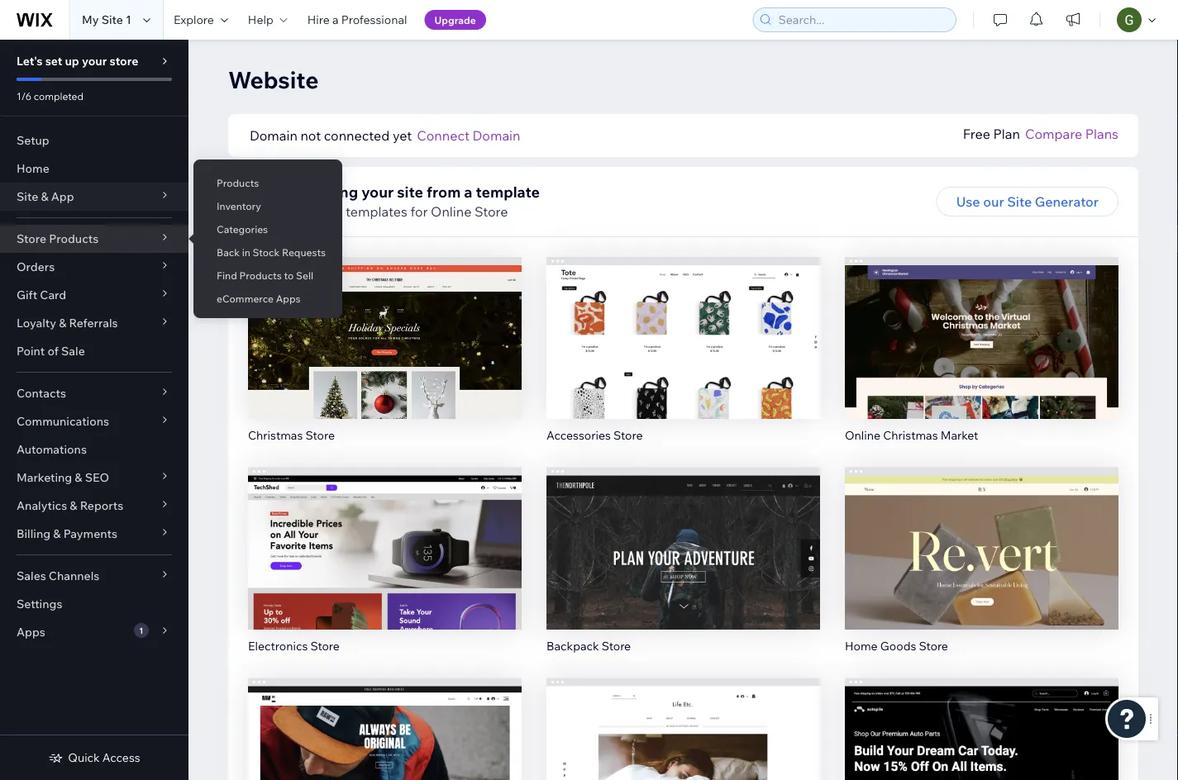 Task type: vqa. For each thing, say whether or not it's contained in the screenshot.
TEMPLATE
yes



Task type: describe. For each thing, give the bounding box(es) containing it.
1 domain from the left
[[250, 127, 298, 144]]

products link
[[193, 169, 342, 197]]

store inside the start designing your site from a template recommended templates for online store
[[475, 203, 508, 220]]

electronics store
[[248, 639, 340, 653]]

inventory
[[217, 200, 261, 212]]

hire a professional
[[307, 12, 407, 27]]

set
[[45, 54, 62, 68]]

view for home goods store
[[966, 562, 997, 579]]

requests
[[282, 246, 326, 258]]

start
[[248, 182, 284, 201]]

plans
[[1085, 126, 1119, 142]]

billing
[[17, 527, 51, 541]]

home for home goods store
[[845, 639, 878, 653]]

edit for home goods store
[[969, 527, 994, 544]]

professional
[[341, 12, 407, 27]]

compare plans button
[[1025, 124, 1119, 144]]

sell
[[296, 269, 313, 282]]

help
[[248, 12, 273, 27]]

sale
[[61, 344, 85, 358]]

view button for online christmas market
[[947, 345, 1017, 375]]

site inside button
[[1007, 193, 1032, 210]]

settings
[[17, 597, 62, 611]]

0 horizontal spatial 1
[[126, 12, 131, 27]]

loyalty
[[17, 316, 56, 330]]

quick
[[68, 751, 100, 765]]

quick access
[[68, 751, 140, 765]]

in
[[242, 246, 250, 258]]

free
[[963, 126, 990, 142]]

2 domain from the left
[[473, 127, 520, 144]]

yet
[[393, 127, 412, 144]]

recommended
[[248, 203, 343, 220]]

edit for accessories store
[[671, 317, 696, 333]]

not
[[300, 127, 321, 144]]

connect
[[417, 127, 470, 144]]

access
[[102, 751, 140, 765]]

your inside sidebar element
[[82, 54, 107, 68]]

edit for electronics store
[[372, 527, 397, 544]]

loyalty & referrals
[[17, 316, 118, 330]]

setup link
[[0, 126, 189, 155]]

backpack store
[[547, 639, 631, 653]]

products for store products
[[49, 232, 99, 246]]

0 vertical spatial a
[[332, 12, 339, 27]]

app
[[51, 189, 74, 204]]

edit button for backpack store
[[649, 521, 718, 550]]

reports
[[80, 499, 123, 513]]

free plan compare plans
[[963, 126, 1119, 142]]

help button
[[238, 0, 297, 40]]

quick access button
[[48, 751, 140, 766]]

goods
[[880, 639, 916, 653]]

from
[[427, 182, 461, 201]]

back in stock requests
[[217, 246, 326, 258]]

edit button for christmas store
[[350, 310, 420, 340]]

backpack
[[547, 639, 599, 653]]

card
[[40, 288, 66, 302]]

view for online christmas market
[[966, 351, 997, 368]]

point
[[17, 344, 45, 358]]

view for backpack store
[[668, 562, 699, 579]]

ecommerce apps link
[[193, 284, 342, 313]]

edit button for online christmas market
[[947, 310, 1017, 340]]

view for christmas store
[[370, 351, 400, 368]]

back
[[217, 246, 240, 258]]

gift card button
[[0, 281, 189, 309]]

my site 1
[[82, 12, 131, 27]]

our
[[983, 193, 1004, 210]]

1 inside sidebar element
[[139, 625, 143, 636]]

orders button
[[0, 253, 189, 281]]

apps inside ecommerce apps link
[[276, 292, 301, 305]]

site
[[397, 182, 423, 201]]

1 vertical spatial online
[[845, 428, 881, 442]]

categories
[[217, 223, 268, 235]]

sales channels button
[[0, 562, 189, 590]]

sales
[[17, 569, 46, 583]]

explore
[[174, 12, 214, 27]]

1/6
[[17, 90, 32, 102]]

ecommerce
[[217, 292, 274, 305]]

edit button for home goods store
[[947, 521, 1017, 550]]

view button for backpack store
[[648, 555, 719, 585]]

of
[[48, 344, 59, 358]]

contacts button
[[0, 379, 189, 408]]

store products button
[[0, 225, 189, 253]]

domain not connected yet connect domain
[[250, 127, 520, 144]]

automations
[[17, 442, 87, 457]]

edit for online christmas market
[[969, 317, 994, 333]]

website
[[228, 65, 319, 94]]

find products to sell link
[[193, 261, 342, 289]]

upgrade button
[[425, 10, 486, 30]]

analytics
[[17, 499, 67, 513]]

billing & payments
[[17, 527, 117, 541]]

stock
[[253, 246, 280, 258]]

& for marketing
[[75, 470, 82, 485]]



Task type: locate. For each thing, give the bounding box(es) containing it.
1 horizontal spatial apps
[[276, 292, 301, 305]]

analytics & reports button
[[0, 492, 189, 520]]

0 vertical spatial 1
[[126, 12, 131, 27]]

online inside the start designing your site from a template recommended templates for online store
[[431, 203, 472, 220]]

1 vertical spatial a
[[464, 182, 473, 201]]

home left goods
[[845, 639, 878, 653]]

1 horizontal spatial christmas
[[883, 428, 938, 442]]

& inside billing & payments popup button
[[53, 527, 61, 541]]

2 christmas from the left
[[883, 428, 938, 442]]

home link
[[0, 155, 189, 183]]

home for home
[[17, 161, 49, 176]]

site right my
[[101, 12, 123, 27]]

store
[[109, 54, 138, 68]]

connect domain button
[[417, 126, 520, 146]]

marketing
[[17, 470, 72, 485]]

site left the app
[[17, 189, 38, 204]]

edit for backpack store
[[671, 527, 696, 544]]

site
[[101, 12, 123, 27], [17, 189, 38, 204], [1007, 193, 1032, 210]]

1 horizontal spatial home
[[845, 639, 878, 653]]

& left seo
[[75, 470, 82, 485]]

let's
[[17, 54, 43, 68]]

apps
[[276, 292, 301, 305], [17, 625, 45, 640]]

0 vertical spatial products
[[217, 177, 259, 189]]

1 vertical spatial products
[[49, 232, 99, 246]]

edit for christmas store
[[372, 317, 397, 333]]

up
[[65, 54, 79, 68]]

Search... field
[[773, 8, 951, 31]]

home down setup
[[17, 161, 49, 176]]

find
[[217, 269, 237, 282]]

plan
[[993, 126, 1020, 142]]

your
[[82, 54, 107, 68], [361, 182, 394, 201]]

communications
[[17, 414, 109, 429]]

sidebar element
[[0, 40, 189, 780]]

1 horizontal spatial your
[[361, 182, 394, 201]]

let's set up your store
[[17, 54, 138, 68]]

domain right connect at the left of the page
[[473, 127, 520, 144]]

0 vertical spatial home
[[17, 161, 49, 176]]

1
[[126, 12, 131, 27], [139, 625, 143, 636]]

a right "hire"
[[332, 12, 339, 27]]

setup
[[17, 133, 49, 148]]

compare
[[1025, 126, 1082, 142]]

& inside "site & app" dropdown button
[[41, 189, 48, 204]]

view button for christmas store
[[350, 345, 420, 375]]

marketing & seo
[[17, 470, 109, 485]]

products up orders dropdown button
[[49, 232, 99, 246]]

for
[[411, 203, 428, 220]]

analytics & reports
[[17, 499, 123, 513]]

0 horizontal spatial a
[[332, 12, 339, 27]]

view for electronics store
[[370, 562, 400, 579]]

products for find products to sell
[[239, 269, 282, 282]]

1 vertical spatial home
[[845, 639, 878, 653]]

designing
[[287, 182, 358, 201]]

view button for home goods store
[[947, 555, 1017, 585]]

1 down 'settings' 'link'
[[139, 625, 143, 636]]

store products
[[17, 232, 99, 246]]

start designing your site from a template recommended templates for online store
[[248, 182, 540, 220]]

1/6 completed
[[17, 90, 83, 102]]

ecommerce apps
[[217, 292, 301, 305]]

template
[[476, 182, 540, 201]]

& for analytics
[[70, 499, 77, 513]]

sales channels
[[17, 569, 99, 583]]

seo
[[85, 470, 109, 485]]

1 horizontal spatial site
[[101, 12, 123, 27]]

1 right my
[[126, 12, 131, 27]]

orders
[[17, 260, 55, 274]]

christmas
[[248, 428, 303, 442], [883, 428, 938, 442]]

automations link
[[0, 436, 189, 464]]

apps down to
[[276, 292, 301, 305]]

use
[[956, 193, 980, 210]]

gift card
[[17, 288, 66, 302]]

2 vertical spatial products
[[239, 269, 282, 282]]

1 horizontal spatial a
[[464, 182, 473, 201]]

a inside the start designing your site from a template recommended templates for online store
[[464, 182, 473, 201]]

site inside dropdown button
[[17, 189, 38, 204]]

connected
[[324, 127, 390, 144]]

find products to sell
[[217, 269, 313, 282]]

view button for electronics store
[[350, 555, 420, 585]]

use our site generator
[[956, 193, 1099, 210]]

0 horizontal spatial apps
[[17, 625, 45, 640]]

store inside popup button
[[17, 232, 46, 246]]

domain left not
[[250, 127, 298, 144]]

generator
[[1035, 193, 1099, 210]]

& right loyalty
[[59, 316, 66, 330]]

to
[[284, 269, 294, 282]]

& inside analytics & reports popup button
[[70, 499, 77, 513]]

& for loyalty
[[59, 316, 66, 330]]

my
[[82, 12, 99, 27]]

your right up
[[82, 54, 107, 68]]

your up templates
[[361, 182, 394, 201]]

referrals
[[69, 316, 118, 330]]

0 vertical spatial online
[[431, 203, 472, 220]]

products
[[217, 177, 259, 189], [49, 232, 99, 246], [239, 269, 282, 282]]

inventory link
[[193, 192, 342, 220]]

& left the app
[[41, 189, 48, 204]]

point of sale
[[17, 344, 85, 358]]

0 vertical spatial apps
[[276, 292, 301, 305]]

store
[[475, 203, 508, 220], [17, 232, 46, 246], [306, 428, 335, 442], [614, 428, 643, 442], [310, 639, 340, 653], [602, 639, 631, 653], [919, 639, 948, 653]]

& right billing at the bottom of the page
[[53, 527, 61, 541]]

0 horizontal spatial site
[[17, 189, 38, 204]]

a right 'from'
[[464, 182, 473, 201]]

loyalty & referrals button
[[0, 309, 189, 337]]

online
[[431, 203, 472, 220], [845, 428, 881, 442]]

1 vertical spatial apps
[[17, 625, 45, 640]]

communications button
[[0, 408, 189, 436]]

apps down settings
[[17, 625, 45, 640]]

edit button for accessories store
[[649, 310, 718, 340]]

2 horizontal spatial site
[[1007, 193, 1032, 210]]

categories link
[[193, 215, 342, 243]]

use our site generator button
[[937, 187, 1119, 217]]

& for billing
[[53, 527, 61, 541]]

billing & payments button
[[0, 520, 189, 548]]

0 horizontal spatial online
[[431, 203, 472, 220]]

0 horizontal spatial domain
[[250, 127, 298, 144]]

& for site
[[41, 189, 48, 204]]

& inside loyalty & referrals popup button
[[59, 316, 66, 330]]

hire a professional link
[[297, 0, 417, 40]]

& inside marketing & seo popup button
[[75, 470, 82, 485]]

templates
[[346, 203, 408, 220]]

site & app button
[[0, 183, 189, 211]]

online christmas market
[[845, 428, 978, 442]]

christmas store
[[248, 428, 335, 442]]

market
[[941, 428, 978, 442]]

1 vertical spatial 1
[[139, 625, 143, 636]]

1 horizontal spatial domain
[[473, 127, 520, 144]]

0 vertical spatial your
[[82, 54, 107, 68]]

your inside the start designing your site from a template recommended templates for online store
[[361, 182, 394, 201]]

0 horizontal spatial christmas
[[248, 428, 303, 442]]

point of sale link
[[0, 337, 189, 365]]

settings link
[[0, 590, 189, 618]]

back in stock requests link
[[193, 238, 342, 266]]

contacts
[[17, 386, 66, 401]]

0 horizontal spatial home
[[17, 161, 49, 176]]

electronics
[[248, 639, 308, 653]]

payments
[[63, 527, 117, 541]]

apps inside sidebar element
[[17, 625, 45, 640]]

& left reports
[[70, 499, 77, 513]]

hire
[[307, 12, 330, 27]]

1 vertical spatial your
[[361, 182, 394, 201]]

1 horizontal spatial online
[[845, 428, 881, 442]]

edit button for electronics store
[[350, 521, 420, 550]]

products up inventory
[[217, 177, 259, 189]]

a
[[332, 12, 339, 27], [464, 182, 473, 201]]

0 horizontal spatial your
[[82, 54, 107, 68]]

1 horizontal spatial 1
[[139, 625, 143, 636]]

upgrade
[[435, 14, 476, 26]]

products inside popup button
[[49, 232, 99, 246]]

edit button
[[350, 310, 420, 340], [649, 310, 718, 340], [947, 310, 1017, 340], [350, 521, 420, 550], [649, 521, 718, 550], [947, 521, 1017, 550], [350, 731, 420, 761], [649, 731, 718, 761], [947, 731, 1017, 761]]

1 christmas from the left
[[248, 428, 303, 442]]

products up ecommerce apps
[[239, 269, 282, 282]]

site right our
[[1007, 193, 1032, 210]]

home inside sidebar element
[[17, 161, 49, 176]]



